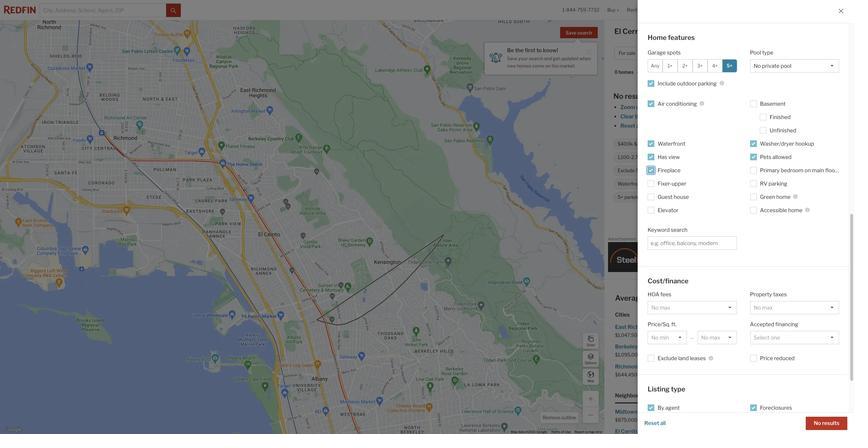 Task type: describe. For each thing, give the bounding box(es) containing it.
for inside "midtown homes for sale $875,000"
[[657, 409, 664, 415]]

options button
[[583, 351, 599, 368]]

map for map data ©2023 google
[[511, 431, 517, 434]]

homes inside albany homes for sale $629,000
[[748, 324, 765, 331]]

for inside kensington homes for sale $1,849,000
[[778, 344, 785, 350]]

by for by agent
[[658, 405, 664, 411]]

1 horizontal spatial el
[[707, 294, 714, 303]]

sale inside albany homes for sale $629,000
[[775, 324, 785, 331]]

search inside save your search and get updated when new homes come on the market.
[[529, 56, 543, 61]]

0 vertical spatial air conditioning
[[658, 101, 697, 107]]

home features
[[648, 34, 695, 42]]

remove
[[543, 415, 561, 421]]

list box for property taxes
[[750, 301, 839, 315]]

google image
[[2, 426, 24, 434]]

save search button
[[560, 27, 598, 38]]

cities
[[615, 312, 630, 318]]

$629,000
[[729, 333, 752, 338]]

reset all button
[[645, 417, 666, 430]]

townhouse, land
[[738, 141, 774, 147]]

agent
[[666, 405, 680, 411]]

have view
[[660, 181, 682, 187]]

terms
[[551, 431, 560, 434]]

for inside east richmond heights homes for sale $1,047,500
[[694, 324, 701, 331]]

kensington
[[729, 344, 758, 350]]

heights
[[655, 324, 675, 331]]

homes up 'exclude short sales'
[[774, 409, 791, 415]]

use
[[565, 431, 571, 434]]

hoa
[[648, 292, 660, 298]]

report ad button
[[836, 238, 851, 243]]

1+
[[668, 63, 673, 69]]

0 vertical spatial washer/dryer hookup
[[760, 141, 814, 147]]

homes inside kensington homes for sale $1,849,000
[[760, 344, 777, 350]]

1 vertical spatial of
[[561, 431, 564, 434]]

City, Address, School, Agent, ZIP search field
[[40, 4, 166, 17]]

remove $400k-$4.5m image
[[652, 142, 656, 146]]

remove coming soon, under contract/pending image
[[762, 155, 766, 159]]

richmond $644,450
[[615, 364, 641, 378]]

/
[[771, 50, 773, 56]]

5+ parking spots
[[618, 195, 654, 200]]

reset inside button
[[645, 420, 659, 427]]

richmond link
[[615, 362, 725, 372]]

remove townhouse, land image
[[778, 142, 782, 146]]

boundary
[[656, 114, 680, 120]]

for
[[619, 50, 626, 56]]

albany
[[729, 324, 747, 331]]

or
[[659, 123, 665, 129]]

all inside button
[[660, 420, 666, 427]]

one
[[686, 123, 695, 129]]

zip codes
[[665, 393, 690, 399]]

0 vertical spatial results
[[625, 92, 649, 101]]

outdoor
[[677, 80, 697, 87]]

neighborhoods
[[615, 393, 654, 399]]

sale up sales at the bottom right of the page
[[800, 409, 810, 415]]

1 vertical spatial $4.5m
[[634, 141, 648, 147]]

no results button
[[806, 417, 848, 430]]

terms of use link
[[551, 431, 571, 434]]

richmond annex homes for sale
[[729, 409, 810, 415]]

average
[[615, 294, 644, 303]]

options
[[585, 361, 597, 365]]

neighborhoods element
[[615, 387, 654, 404]]

home for average
[[646, 294, 666, 303]]

more
[[763, 123, 776, 129]]

search for save search
[[578, 30, 592, 36]]

$4.5m inside button
[[672, 50, 687, 56]]

1 horizontal spatial conditioning
[[751, 168, 778, 174]]

no inside button
[[814, 420, 821, 427]]

accessible
[[760, 207, 787, 214]]

on inside save your search and get updated when new homes come on the market.
[[545, 63, 551, 68]]

map for map
[[588, 379, 594, 383]]

property
[[750, 292, 772, 298]]

1 vertical spatial washer/dryer
[[746, 181, 776, 187]]

error
[[596, 431, 603, 434]]

1 horizontal spatial parking
[[698, 80, 717, 87]]

remove exclude 55+ communities image
[[678, 169, 682, 173]]

reset all filters button
[[620, 123, 658, 129]]

remove
[[666, 123, 685, 129]]

pool
[[750, 49, 761, 56]]

land for exclude
[[679, 356, 689, 362]]

remove air conditioning image
[[781, 169, 785, 173]]

search for keyword search
[[671, 227, 688, 233]]

remove outline
[[543, 415, 576, 421]]

for up sales at the bottom right of the page
[[792, 409, 799, 415]]

berkeley
[[615, 344, 638, 350]]

exclude land leases
[[658, 356, 706, 362]]

report for report a map error
[[575, 431, 585, 434]]

1 horizontal spatial waterfront
[[658, 141, 686, 147]]

0 horizontal spatial el
[[615, 27, 621, 36]]

0 vertical spatial air
[[658, 101, 665, 107]]

submit search image
[[171, 8, 176, 13]]

$1,849,000
[[729, 352, 755, 358]]

0 vertical spatial washer/dryer
[[760, 141, 794, 147]]

©2023
[[526, 431, 536, 434]]

zoom
[[621, 104, 635, 111]]

1 vertical spatial ca
[[743, 294, 754, 303]]

0 horizontal spatial $400k-
[[618, 141, 634, 147]]

ad region
[[608, 242, 851, 272]]

1 vertical spatial washer/dryer hookup
[[746, 181, 793, 187]]

kensington homes for sale $1,849,000
[[729, 344, 796, 358]]

1 vertical spatial spots
[[642, 195, 654, 200]]

$875,000
[[615, 417, 638, 423]]

5+ for 5+ parking spots
[[618, 195, 624, 200]]

taxes
[[773, 292, 787, 298]]

financing
[[776, 322, 798, 328]]

save for save your search and get updated when new homes come on the market.
[[507, 56, 518, 61]]

1-844-759-7732
[[563, 7, 599, 13]]

1 vertical spatial on
[[805, 167, 811, 174]]

below
[[730, 123, 745, 129]]

coming
[[676, 155, 693, 160]]

results inside button
[[822, 420, 840, 427]]

fixer-upper
[[658, 181, 687, 187]]

0 vertical spatial the
[[515, 47, 524, 54]]

zip
[[665, 393, 673, 399]]

:
[[652, 69, 653, 75]]

report a map error link
[[575, 431, 603, 434]]

bedroom
[[781, 167, 804, 174]]

0 horizontal spatial $400k-$4.5m
[[618, 141, 648, 147]]

list box down heights
[[648, 331, 687, 345]]

remove fireplace image
[[819, 169, 823, 173]]

Any radio
[[648, 59, 663, 72]]

1-844-759-7732 link
[[563, 7, 599, 13]]

homes inside berkeley homes for sale $1,095,000
[[639, 344, 656, 350]]

average home prices near el cerrito, ca
[[615, 294, 754, 303]]

include
[[658, 80, 676, 87]]

studio+ / 4+ ba button
[[749, 47, 793, 60]]

albany homes for sale $629,000
[[729, 324, 785, 338]]

fees
[[661, 292, 671, 298]]

by for by owner (fsbo)
[[658, 418, 664, 425]]

3+ radio
[[693, 59, 708, 72]]

homes inside save your search and get updated when new homes come on the market.
[[517, 63, 531, 68]]

$400k-$4.5m inside $400k-$4.5m button
[[655, 50, 687, 56]]

1 horizontal spatial air
[[743, 168, 750, 174]]

for sale
[[619, 50, 636, 56]]

homes inside zoom out clear the map boundary reset all filters or remove one of your filters below to see more homes
[[777, 123, 794, 129]]

1 vertical spatial hookup
[[777, 181, 793, 187]]

view for has view
[[669, 154, 680, 160]]

parking for rv parking
[[769, 181, 788, 187]]

4+ radio
[[708, 59, 723, 72]]

see
[[753, 123, 762, 129]]

for inside berkeley homes for sale $1,095,000
[[657, 344, 664, 350]]

map button
[[583, 369, 599, 386]]

near
[[690, 294, 706, 303]]

features
[[668, 34, 695, 42]]

e.g. office, balcony, modern text field
[[651, 240, 734, 247]]

home for green
[[777, 194, 791, 200]]

1 vertical spatial cerrito,
[[715, 294, 742, 303]]

guest house
[[658, 194, 689, 200]]

1 vertical spatial map
[[588, 431, 595, 434]]

basement
[[760, 101, 786, 107]]

0 horizontal spatial fireplace
[[658, 167, 681, 174]]

exclude for exclude 55+ communities
[[618, 168, 635, 174]]

759-
[[577, 7, 588, 13]]

reduced
[[774, 356, 795, 362]]

1,100-
[[618, 155, 631, 160]]

of inside zoom out clear the map boundary reset all filters or remove one of your filters below to see more homes
[[696, 123, 701, 129]]

terms of use
[[551, 431, 571, 434]]

to inside dialog
[[537, 47, 542, 54]]

studio+ / 4+ ba
[[753, 50, 786, 56]]

price reduced
[[760, 356, 795, 362]]

a
[[586, 431, 587, 434]]

short
[[781, 418, 794, 425]]

fixer-
[[658, 181, 672, 187]]

0 vertical spatial conditioning
[[666, 101, 697, 107]]

recommended
[[654, 69, 688, 75]]

0 vertical spatial no
[[614, 92, 624, 101]]

0 horizontal spatial ca
[[651, 27, 661, 36]]

include outdoor parking
[[658, 80, 717, 87]]

remove outline button
[[540, 412, 579, 424]]

1 horizontal spatial spots
[[667, 49, 681, 56]]

soon,
[[694, 155, 705, 160]]



Task type: locate. For each thing, give the bounding box(es) containing it.
homes down 'finished'
[[777, 123, 794, 129]]

0 horizontal spatial $4.5m
[[634, 141, 648, 147]]

results up the out
[[625, 92, 649, 101]]

1 vertical spatial your
[[703, 123, 714, 129]]

$1,047,500
[[615, 333, 641, 338]]

accepted financing
[[750, 322, 798, 328]]

0 horizontal spatial your
[[519, 56, 528, 61]]

type for listing type
[[671, 386, 686, 394]]

option group
[[648, 59, 737, 72]]

berkeley homes for sale $1,095,000
[[615, 344, 675, 358]]

all down the clear the map boundary button
[[636, 123, 642, 129]]

1 vertical spatial all
[[660, 420, 666, 427]]

owner
[[666, 418, 681, 425]]

home up accessible home
[[777, 194, 791, 200]]

0 vertical spatial cerrito,
[[623, 27, 649, 36]]

1 horizontal spatial map
[[644, 114, 655, 120]]

0 horizontal spatial report
[[575, 431, 585, 434]]

0 vertical spatial ca
[[651, 27, 661, 36]]

0 vertical spatial richmond
[[628, 324, 653, 331]]

price/sq.
[[648, 322, 670, 328]]

coming soon, under contract/pending
[[676, 155, 758, 160]]

save inside save search button
[[566, 30, 577, 36]]

2 by from the top
[[658, 418, 664, 425]]

reset left the owner
[[645, 420, 659, 427]]

1 filters from the left
[[643, 123, 658, 129]]

accessible home
[[760, 207, 803, 214]]

search inside button
[[578, 30, 592, 36]]

has
[[658, 154, 667, 160]]

the inside zoom out clear the map boundary reset all filters or remove one of your filters below to see more homes
[[635, 114, 643, 120]]

2 vertical spatial richmond
[[729, 409, 755, 415]]

cities heading
[[615, 312, 844, 319]]

your right one
[[703, 123, 714, 129]]

primary bedroom on main floor
[[760, 167, 837, 174]]

no results up 'zoom out' button
[[614, 92, 649, 101]]

1 horizontal spatial 4+
[[774, 50, 780, 56]]

1 horizontal spatial to
[[747, 123, 752, 129]]

zoom out button
[[620, 104, 645, 111]]

homes inside 0 homes •
[[619, 69, 634, 75]]

list box
[[750, 59, 839, 72], [648, 301, 737, 315], [750, 301, 839, 315], [648, 331, 687, 345], [698, 331, 737, 345], [750, 331, 839, 345]]

green home
[[760, 194, 791, 200]]

east
[[615, 324, 627, 331]]

0 horizontal spatial type
[[671, 386, 686, 394]]

el
[[615, 27, 621, 36], [707, 294, 714, 303]]

of right one
[[696, 123, 701, 129]]

fireplace down has view
[[658, 167, 681, 174]]

1 horizontal spatial ft.
[[672, 322, 677, 328]]

ca
[[651, 27, 661, 36], [743, 294, 754, 303]]

for inside albany homes for sale $629,000
[[766, 324, 774, 331]]

0 vertical spatial $400k-
[[655, 50, 672, 56]]

listing type
[[648, 386, 686, 394]]

for down east richmond heights homes for sale $1,047,500
[[657, 344, 664, 350]]

0 vertical spatial save
[[566, 30, 577, 36]]

(fsbo)
[[682, 418, 700, 425]]

results
[[625, 92, 649, 101], [822, 420, 840, 427]]

list box down financing
[[750, 331, 839, 345]]

report
[[836, 238, 846, 242], [575, 431, 585, 434]]

1 vertical spatial by
[[658, 418, 664, 425]]

washer/dryer hookup
[[760, 141, 814, 147], [746, 181, 793, 187]]

1 vertical spatial ft.
[[672, 322, 677, 328]]

type for pool type
[[762, 49, 774, 56]]

land
[[765, 141, 774, 147], [679, 356, 689, 362]]

ba
[[781, 50, 786, 56]]

0 vertical spatial ft.
[[652, 155, 657, 160]]

$400k- up 1+
[[655, 50, 672, 56]]

no results inside button
[[814, 420, 840, 427]]

townhouse,
[[738, 141, 764, 147]]

parking for 5+ parking spots
[[625, 195, 641, 200]]

richmond left annex
[[729, 409, 755, 415]]

exclude short sales
[[760, 418, 808, 425]]

washer/dryer up pets allowed
[[760, 141, 794, 147]]

your
[[519, 56, 528, 61], [703, 123, 714, 129]]

0 vertical spatial exclude
[[618, 168, 635, 174]]

remove have view image
[[685, 182, 689, 186]]

1 horizontal spatial air conditioning
[[743, 168, 778, 174]]

1 horizontal spatial fireplace
[[796, 168, 816, 174]]

2,750
[[631, 155, 644, 160]]

richmond inside east richmond heights homes for sale $1,047,500
[[628, 324, 653, 331]]

0 horizontal spatial waterfront
[[618, 181, 642, 187]]

0 horizontal spatial air
[[658, 101, 665, 107]]

map down options
[[588, 379, 594, 383]]

exclude
[[618, 168, 635, 174], [658, 356, 677, 362], [760, 418, 780, 425]]

$400k- inside $400k-$4.5m button
[[655, 50, 672, 56]]

2 vertical spatial the
[[635, 114, 643, 120]]

1 vertical spatial 4+
[[712, 63, 718, 69]]

spots up 1+ option
[[667, 49, 681, 56]]

map data ©2023 google
[[511, 431, 547, 434]]

of left use
[[561, 431, 564, 434]]

sales
[[795, 418, 808, 425]]

the inside save your search and get updated when new homes come on the market.
[[552, 63, 559, 68]]

0 vertical spatial to
[[537, 47, 542, 54]]

2 vertical spatial home
[[646, 294, 666, 303]]

green
[[760, 194, 775, 200]]

exclude for exclude land leases
[[658, 356, 677, 362]]

1 vertical spatial conditioning
[[751, 168, 778, 174]]

parking down 3+ radio at the right of the page
[[698, 80, 717, 87]]

by
[[658, 405, 664, 411], [658, 418, 664, 425]]

1 vertical spatial report
[[575, 431, 585, 434]]

list box down albany
[[698, 331, 737, 345]]

washer/dryer hookup up green
[[746, 181, 793, 187]]

homes inside "midtown homes for sale $875,000"
[[639, 409, 656, 415]]

waterfront up the 5+ parking spots
[[618, 181, 642, 187]]

sale up reduced
[[786, 344, 796, 350]]

0 horizontal spatial land
[[679, 356, 689, 362]]

richmond up $644,450
[[615, 364, 641, 370]]

1 vertical spatial results
[[822, 420, 840, 427]]

map left data
[[511, 431, 517, 434]]

richmond for richmond annex homes for sale
[[729, 409, 755, 415]]

studio+ for studio+
[[667, 141, 684, 147]]

1 horizontal spatial save
[[566, 30, 577, 36]]

5+ inside radio
[[727, 63, 733, 69]]

0 vertical spatial view
[[669, 154, 680, 160]]

save inside save your search and get updated when new homes come on the market.
[[507, 56, 518, 61]]

no right sales at the bottom right of the page
[[814, 420, 821, 427]]

the up reset all filters button at the top right of page
[[635, 114, 643, 120]]

hookup down remove air conditioning icon
[[777, 181, 793, 187]]

el right near
[[707, 294, 714, 303]]

for
[[689, 27, 699, 36], [694, 324, 701, 331], [766, 324, 774, 331], [657, 344, 664, 350], [778, 344, 785, 350], [657, 409, 664, 415], [792, 409, 799, 415]]

results right sales at the bottom right of the page
[[822, 420, 840, 427]]

0 horizontal spatial on
[[545, 63, 551, 68]]

home for accessible
[[788, 207, 803, 214]]

0 vertical spatial $4.5m
[[672, 50, 687, 56]]

map inside button
[[588, 379, 594, 383]]

4+ inside button
[[774, 50, 780, 56]]

0 vertical spatial 4+
[[774, 50, 780, 56]]

0 vertical spatial all
[[636, 123, 642, 129]]

list box down "fees"
[[648, 301, 737, 315]]

rv
[[760, 181, 768, 187]]

cerrito, up cities 'heading'
[[715, 294, 742, 303]]

richmond
[[628, 324, 653, 331], [615, 364, 641, 370], [729, 409, 755, 415]]

map
[[644, 114, 655, 120], [588, 431, 595, 434]]

1 horizontal spatial report
[[836, 238, 846, 242]]

1 vertical spatial exclude
[[658, 356, 677, 362]]

1 vertical spatial view
[[672, 181, 682, 187]]

1 vertical spatial el
[[707, 294, 714, 303]]

0 horizontal spatial air conditioning
[[658, 101, 697, 107]]

prices
[[667, 294, 689, 303]]

1 horizontal spatial reset
[[645, 420, 659, 427]]

4+ right the /
[[774, 50, 780, 56]]

list box for hoa fees
[[648, 301, 737, 315]]

for up reset all
[[657, 409, 664, 415]]

search up "e.g. office, balcony, modern" text box
[[671, 227, 688, 233]]

conditioning up the boundary
[[666, 101, 697, 107]]

search down 759- at the top right
[[578, 30, 592, 36]]

air down contract/pending
[[743, 168, 750, 174]]

contract/pending
[[720, 155, 758, 160]]

conditioning up rv
[[751, 168, 778, 174]]

1-
[[563, 7, 567, 13]]

save up new
[[507, 56, 518, 61]]

view right the remove 1,100-2,750 sq. ft. image
[[669, 154, 680, 160]]

midtown
[[615, 409, 638, 415]]

1 horizontal spatial 5+
[[727, 63, 733, 69]]

reset
[[621, 123, 635, 129], [645, 420, 659, 427]]

no up the zoom
[[614, 92, 624, 101]]

report inside button
[[836, 238, 846, 242]]

zip codes element
[[665, 387, 690, 404]]

exclude up richmond link
[[658, 356, 677, 362]]

parking up green home
[[769, 181, 788, 187]]

for left financing
[[766, 324, 774, 331]]

homes right new
[[517, 63, 531, 68]]

1 horizontal spatial studio+
[[753, 50, 770, 56]]

save for save search
[[566, 30, 577, 36]]

primary
[[760, 167, 780, 174]]

1 vertical spatial no
[[814, 420, 821, 427]]

list box for pool type
[[750, 59, 839, 72]]

1 horizontal spatial your
[[703, 123, 714, 129]]

remove 1,100-2,750 sq. ft. image
[[661, 155, 665, 159]]

0 vertical spatial el
[[615, 27, 621, 36]]

your inside zoom out clear the map boundary reset all filters or remove one of your filters below to see more homes
[[703, 123, 714, 129]]

0 horizontal spatial results
[[625, 92, 649, 101]]

map down the out
[[644, 114, 655, 120]]

midtown homes for sale $875,000
[[615, 409, 675, 423]]

ca up cities 'heading'
[[743, 294, 754, 303]]

sale inside berkeley homes for sale $1,095,000
[[665, 344, 675, 350]]

for left sale
[[689, 27, 699, 36]]

home right accessible
[[788, 207, 803, 214]]

1 horizontal spatial land
[[765, 141, 774, 147]]

homes up the price
[[760, 344, 777, 350]]

zoom out clear the map boundary reset all filters or remove one of your filters below to see more homes
[[621, 104, 794, 129]]

homes inside east richmond heights homes for sale $1,047,500
[[676, 324, 693, 331]]

0 vertical spatial land
[[765, 141, 774, 147]]

remove 5+ parking spots image
[[658, 195, 662, 199]]

conditioning
[[666, 101, 697, 107], [751, 168, 778, 174]]

sale down cities 'heading'
[[702, 324, 712, 331]]

unfinished
[[770, 127, 797, 134]]

homes right 0
[[619, 69, 634, 75]]

sale up 'exclude land leases'
[[665, 344, 675, 350]]

studio+ inside studio+ / 4+ ba button
[[753, 50, 770, 56]]

by left agent
[[658, 405, 664, 411]]

breadcrumbs element
[[611, 216, 848, 226]]

your inside save your search and get updated when new homes come on the market.
[[519, 56, 528, 61]]

foreclosures
[[760, 405, 792, 411]]

be the first to know! dialog
[[485, 39, 597, 74]]

ft. right 'price/sq.'
[[672, 322, 677, 328]]

floor
[[826, 167, 837, 174]]

exclude 55+ communities
[[618, 168, 674, 174]]

0 vertical spatial report
[[836, 238, 846, 242]]

finished
[[770, 114, 791, 120]]

studio+
[[753, 50, 770, 56], [667, 141, 684, 147]]

map region
[[0, 11, 653, 434]]

1 vertical spatial reset
[[645, 420, 659, 427]]

homes up $1,095,000
[[639, 344, 656, 350]]

reset inside zoom out clear the map boundary reset all filters or remove one of your filters below to see more homes
[[621, 123, 635, 129]]

sale inside kensington homes for sale $1,849,000
[[786, 344, 796, 350]]

recommended button
[[653, 69, 693, 75]]

to
[[537, 47, 542, 54], [747, 123, 752, 129]]

sale right for
[[627, 50, 636, 56]]

2+ radio
[[678, 59, 693, 72]]

view left remove have view icon at top right
[[672, 181, 682, 187]]

5+ for 5+
[[727, 63, 733, 69]]

listing
[[648, 386, 670, 394]]

0 vertical spatial hookup
[[796, 141, 814, 147]]

0 horizontal spatial no
[[614, 92, 624, 101]]

search up come at the top right
[[529, 56, 543, 61]]

ad
[[847, 238, 851, 242]]

0 vertical spatial search
[[578, 30, 592, 36]]

fireplace left remove fireplace icon
[[796, 168, 816, 174]]

all inside zoom out clear the map boundary reset all filters or remove one of your filters below to see more homes
[[636, 123, 642, 129]]

updated
[[561, 56, 579, 61]]

1 vertical spatial $400k-
[[618, 141, 634, 147]]

for sale button
[[615, 47, 648, 60]]

save
[[566, 30, 577, 36], [507, 56, 518, 61]]

air
[[658, 101, 665, 107], [743, 168, 750, 174]]

$400k-$4.5m up 1,100-2,750 sq. ft.
[[618, 141, 648, 147]]

option group containing any
[[648, 59, 737, 72]]

sale inside "midtown homes for sale $875,000"
[[665, 409, 675, 415]]

by left the owner
[[658, 418, 664, 425]]

reset down clear
[[621, 123, 635, 129]]

by owner (fsbo)
[[658, 418, 700, 425]]

map right a at the bottom of the page
[[588, 431, 595, 434]]

4+ inside option
[[712, 63, 718, 69]]

to inside zoom out clear the map boundary reset all filters or remove one of your filters below to see more homes
[[747, 123, 752, 129]]

0 vertical spatial home
[[777, 194, 791, 200]]

on left main on the right top of page
[[805, 167, 811, 174]]

filters down the clear the map boundary button
[[643, 123, 658, 129]]

of
[[696, 123, 701, 129], [561, 431, 564, 434]]

all down by agent
[[660, 420, 666, 427]]

keyword search
[[648, 227, 688, 233]]

home down cost/finance in the bottom of the page
[[646, 294, 666, 303]]

1 by from the top
[[658, 405, 664, 411]]

richmond for richmond $644,450
[[615, 364, 641, 370]]

save down 844- at top right
[[566, 30, 577, 36]]

1 vertical spatial waterfront
[[618, 181, 642, 187]]

0 horizontal spatial save
[[507, 56, 518, 61]]

0 vertical spatial map
[[644, 114, 655, 120]]

el up for
[[615, 27, 621, 36]]

0 horizontal spatial to
[[537, 47, 542, 54]]

fireplace
[[658, 167, 681, 174], [796, 168, 816, 174]]

1 vertical spatial to
[[747, 123, 752, 129]]

ft. right sq.
[[652, 155, 657, 160]]

studio+ for studio+ / 4+ ba
[[753, 50, 770, 56]]

0 vertical spatial on
[[545, 63, 551, 68]]

reset all
[[645, 420, 666, 427]]

$4.5m
[[672, 50, 687, 56], [634, 141, 648, 147]]

ca left homes
[[651, 27, 661, 36]]

your down the first on the top of the page
[[519, 56, 528, 61]]

under
[[706, 155, 719, 160]]

1 horizontal spatial the
[[552, 63, 559, 68]]

0 horizontal spatial search
[[529, 56, 543, 61]]

2 filters from the left
[[715, 123, 729, 129]]

map inside zoom out clear the map boundary reset all filters or remove one of your filters below to see more homes
[[644, 114, 655, 120]]

0 homes •
[[615, 69, 639, 75]]

$4.5m left the remove $400k-$4.5m image
[[634, 141, 648, 147]]

for up reduced
[[778, 344, 785, 350]]

sale inside for sale button
[[627, 50, 636, 56]]

$400k- up 1,100-
[[618, 141, 634, 147]]

parking left 'remove 5+ parking spots' icon at the top of the page
[[625, 195, 641, 200]]

list box up financing
[[750, 301, 839, 315]]

no
[[614, 92, 624, 101], [814, 420, 821, 427]]

report a map error
[[575, 431, 603, 434]]

air conditioning up rv
[[743, 168, 778, 174]]

list box for accepted financing
[[750, 331, 839, 345]]

0 vertical spatial no results
[[614, 92, 649, 101]]

sale right accepted
[[775, 324, 785, 331]]

1 horizontal spatial no results
[[814, 420, 840, 427]]

advertisement
[[608, 237, 636, 242]]

report left ad
[[836, 238, 846, 242]]

land for townhouse,
[[765, 141, 774, 147]]

1 vertical spatial studio+
[[667, 141, 684, 147]]

studio+ left the /
[[753, 50, 770, 56]]

0 vertical spatial of
[[696, 123, 701, 129]]

1 horizontal spatial hookup
[[796, 141, 814, 147]]

1 vertical spatial $400k-$4.5m
[[618, 141, 648, 147]]

1 vertical spatial no results
[[814, 420, 840, 427]]

$644,450
[[615, 372, 637, 378]]

for up —
[[694, 324, 701, 331]]

filters left below
[[715, 123, 729, 129]]

0 horizontal spatial conditioning
[[666, 101, 697, 107]]

no results right sales at the bottom right of the page
[[814, 420, 840, 427]]

list box down ba
[[750, 59, 839, 72]]

waterfront
[[658, 141, 686, 147], [618, 181, 642, 187]]

the right be
[[515, 47, 524, 54]]

spots
[[667, 49, 681, 56], [642, 195, 654, 200]]

0 horizontal spatial hookup
[[777, 181, 793, 187]]

allowed
[[773, 154, 792, 160]]

1,100-2,750 sq. ft.
[[618, 155, 657, 160]]

view for have view
[[672, 181, 682, 187]]

sale inside east richmond heights homes for sale $1,047,500
[[702, 324, 712, 331]]

0 horizontal spatial 4+
[[712, 63, 718, 69]]

0 vertical spatial by
[[658, 405, 664, 411]]

5+
[[727, 63, 733, 69], [618, 195, 624, 200]]

0 horizontal spatial cerrito,
[[623, 27, 649, 36]]

1 horizontal spatial no
[[814, 420, 821, 427]]

when
[[580, 56, 591, 61]]

report left a at the bottom of the page
[[575, 431, 585, 434]]

$400k-
[[655, 50, 672, 56], [618, 141, 634, 147]]

5+ radio
[[722, 59, 737, 72]]

know!
[[543, 47, 558, 54]]

exclude down 1,100-
[[618, 168, 635, 174]]

0 vertical spatial 5+
[[727, 63, 733, 69]]

exclude for exclude short sales
[[760, 418, 780, 425]]

0 horizontal spatial all
[[636, 123, 642, 129]]

remove waterfront image
[[646, 182, 650, 186]]

parking
[[698, 80, 717, 87], [769, 181, 788, 187], [625, 195, 641, 200]]

1+ radio
[[663, 59, 678, 72]]

on down and
[[545, 63, 551, 68]]

land left 'leases'
[[679, 356, 689, 362]]

cerrito, up for sale button at the top right of the page
[[623, 27, 649, 36]]

pool type
[[750, 49, 774, 56]]

1 vertical spatial search
[[529, 56, 543, 61]]

4+ left 5+ radio
[[712, 63, 718, 69]]

report for report ad
[[836, 238, 846, 242]]

0 vertical spatial waterfront
[[658, 141, 686, 147]]

to right the first on the top of the page
[[537, 47, 542, 54]]

sale up the owner
[[665, 409, 675, 415]]

$1,349,900
[[729, 372, 755, 378]]

washer/dryer up green
[[746, 181, 776, 187]]

ft.
[[652, 155, 657, 160], [672, 322, 677, 328]]

home
[[777, 194, 791, 200], [788, 207, 803, 214], [646, 294, 666, 303]]

0 horizontal spatial ft.
[[652, 155, 657, 160]]



Task type: vqa. For each thing, say whether or not it's contained in the screenshot.
left TYPICALLY
no



